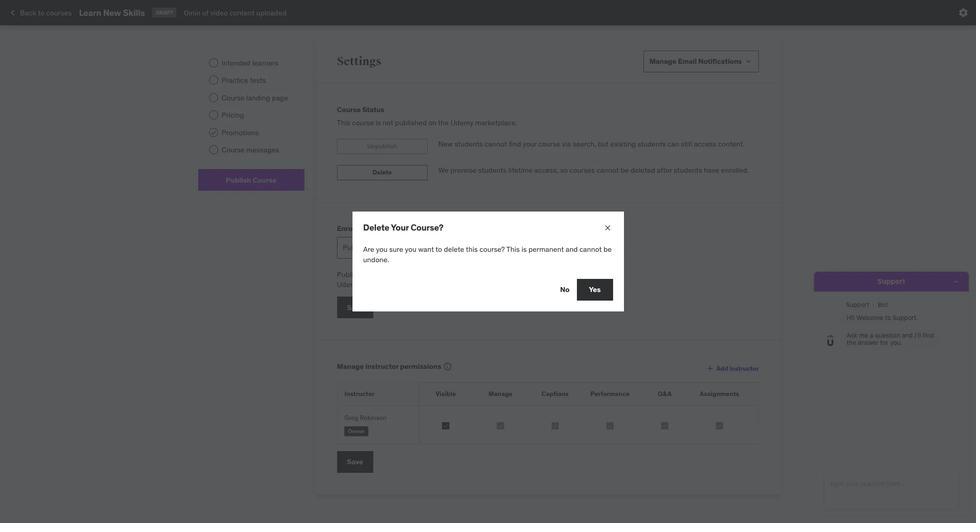 Task type: locate. For each thing, give the bounding box(es) containing it.
is left permanent
[[522, 245, 527, 254]]

save button
[[337, 297, 373, 319], [337, 452, 373, 473]]

2 xsmall image from the left
[[552, 423, 559, 430]]

courses down undone.
[[359, 270, 384, 279]]

find
[[509, 139, 521, 148]]

delete your course? dialog
[[352, 212, 624, 312]]

undone.
[[363, 255, 389, 264]]

back to courses link
[[7, 5, 72, 20]]

intended
[[222, 58, 250, 67]]

course inside course status this course is not published on the udemy marketplace.
[[337, 105, 361, 114]]

0 horizontal spatial courses
[[46, 8, 72, 17]]

2 vertical spatial incomplete image
[[209, 145, 218, 154]]

courses right back
[[46, 8, 72, 17]]

course
[[222, 93, 245, 102], [337, 105, 361, 114], [222, 145, 245, 154], [253, 175, 277, 185]]

save button down the owner
[[337, 452, 373, 473]]

0 vertical spatial be
[[621, 165, 629, 174]]

course status this course is not published on the udemy marketplace.
[[337, 105, 517, 127]]

1 vertical spatial courses
[[570, 165, 595, 174]]

1 horizontal spatial xsmall image
[[716, 423, 723, 430]]

1 vertical spatial delete
[[363, 222, 389, 233]]

0 vertical spatial save button
[[337, 297, 373, 319]]

to
[[38, 8, 45, 17], [436, 245, 442, 254], [560, 270, 567, 279]]

of
[[202, 8, 209, 17]]

1 horizontal spatial on
[[585, 270, 593, 279]]

and up take
[[566, 245, 578, 254]]

2 save from the top
[[347, 458, 363, 467]]

incomplete image inside practice tests link
[[209, 76, 218, 85]]

0 horizontal spatial manage
[[337, 362, 364, 371]]

messages
[[246, 145, 279, 154]]

course down the promotions
[[222, 145, 245, 154]]

delete inside dialog
[[363, 222, 389, 233]]

0 horizontal spatial is
[[376, 118, 381, 127]]

1 vertical spatial incomplete image
[[209, 93, 218, 102]]

practice
[[222, 76, 248, 85]]

0 vertical spatial delete
[[373, 168, 392, 177]]

courses right so
[[570, 165, 595, 174]]

and left the are
[[469, 270, 481, 279]]

new down the on the top left
[[438, 139, 453, 148]]

0 horizontal spatial you
[[376, 245, 388, 254]]

new left skills
[[103, 7, 121, 18]]

course up pricing
[[222, 93, 245, 102]]

1 vertical spatial this
[[506, 245, 520, 254]]

delete your course?
[[363, 222, 443, 233]]

3 incomplete image from the top
[[209, 145, 218, 154]]

and
[[566, 245, 578, 254], [469, 270, 481, 279]]

xsmall image down visible
[[442, 423, 449, 430]]

2 incomplete image from the top
[[209, 93, 218, 102]]

0 horizontal spatial this
[[337, 118, 350, 127]]

you up undone.
[[376, 245, 388, 254]]

so
[[560, 165, 568, 174]]

1 horizontal spatial instructor
[[730, 365, 759, 373]]

to inside are you sure you want to delete this course? this is permanent and cannot be undone.
[[436, 245, 442, 254]]

new
[[103, 7, 121, 18], [438, 139, 453, 148]]

cannot left find
[[485, 139, 507, 148]]

(privacy)
[[376, 224, 405, 233]]

2 vertical spatial cannot
[[580, 245, 602, 254]]

access,
[[534, 165, 558, 174]]

cannot down but
[[597, 165, 619, 174]]

still
[[681, 139, 692, 148]]

1 horizontal spatial to
[[436, 245, 442, 254]]

0 vertical spatial save
[[347, 303, 363, 312]]

landing
[[246, 93, 270, 102]]

page
[[272, 93, 288, 102]]

instructor right add on the bottom right of page
[[730, 365, 759, 373]]

show
[[386, 270, 403, 279]]

course?
[[480, 245, 505, 254]]

enrollment
[[337, 224, 374, 233]]

0 horizontal spatial and
[[469, 270, 481, 279]]

publish course
[[226, 175, 277, 185]]

no button
[[560, 279, 570, 301]]

add
[[716, 365, 728, 373]]

0min
[[184, 8, 201, 17]]

tests
[[250, 76, 266, 85]]

0 horizontal spatial on
[[428, 118, 437, 127]]

1 vertical spatial new
[[438, 139, 453, 148]]

0 horizontal spatial xsmall image
[[442, 423, 449, 430]]

1 vertical spatial and
[[469, 270, 481, 279]]

yes
[[589, 285, 601, 294]]

is
[[376, 118, 381, 127], [522, 245, 527, 254]]

learn more about permissions image
[[443, 363, 452, 372]]

0 vertical spatial this
[[337, 118, 350, 127]]

course down status
[[352, 118, 374, 127]]

1 vertical spatial incomplete image
[[209, 111, 218, 120]]

1 vertical spatial on
[[585, 270, 593, 279]]

incomplete image inside the pricing link
[[209, 111, 218, 120]]

0 horizontal spatial be
[[604, 245, 612, 254]]

instructor inside add instructor button
[[730, 365, 759, 373]]

0 vertical spatial on
[[428, 118, 437, 127]]

1 horizontal spatial and
[[566, 245, 578, 254]]

0 vertical spatial courses
[[46, 8, 72, 17]]

captions
[[542, 390, 569, 398]]

0 vertical spatial course
[[352, 118, 374, 127]]

0 horizontal spatial to
[[38, 8, 45, 17]]

this left not
[[337, 118, 350, 127]]

2 horizontal spatial courses
[[570, 165, 595, 174]]

0min of video content uploaded
[[184, 8, 286, 17]]

2 vertical spatial to
[[560, 270, 567, 279]]

1 vertical spatial save
[[347, 458, 363, 467]]

course for course landing page
[[222, 93, 245, 102]]

to right back
[[38, 8, 45, 17]]

0 vertical spatial to
[[38, 8, 45, 17]]

cannot up take
[[580, 245, 602, 254]]

status
[[362, 105, 384, 114]]

1 horizontal spatial new
[[438, 139, 453, 148]]

publish course button
[[198, 169, 304, 191]]

is inside course status this course is not published on the udemy marketplace.
[[376, 118, 381, 127]]

back to courses
[[20, 8, 72, 17]]

1 horizontal spatial manage
[[489, 390, 513, 398]]

video
[[210, 8, 228, 17]]

0 horizontal spatial course
[[352, 118, 374, 127]]

delete button
[[337, 165, 427, 180]]

to left take
[[560, 270, 567, 279]]

1 horizontal spatial you
[[405, 245, 417, 254]]

course for course status this course is not published on the udemy marketplace.
[[337, 105, 361, 114]]

0 vertical spatial incomplete image
[[209, 58, 218, 67]]

this right course?
[[506, 245, 520, 254]]

course landing page link
[[198, 89, 304, 106]]

unpublish button
[[337, 139, 427, 154]]

1 horizontal spatial is
[[522, 245, 527, 254]]

visible
[[436, 390, 456, 398]]

xsmall image
[[497, 423, 504, 430], [552, 423, 559, 430], [606, 423, 614, 430], [661, 423, 668, 430]]

1 horizontal spatial this
[[506, 245, 520, 254]]

incomplete image
[[209, 58, 218, 67], [209, 93, 218, 102], [209, 145, 218, 154]]

2 vertical spatial courses
[[359, 270, 384, 279]]

existing
[[611, 139, 636, 148]]

students down udemy
[[455, 139, 483, 148]]

1 vertical spatial cannot
[[597, 165, 619, 174]]

save down the owner
[[347, 458, 363, 467]]

publish
[[226, 175, 251, 185]]

assignments
[[700, 390, 739, 398]]

is left not
[[376, 118, 381, 127]]

xsmall image down assignments
[[716, 423, 723, 430]]

1 incomplete image from the top
[[209, 76, 218, 85]]

delete inside button
[[373, 168, 392, 177]]

robinson
[[360, 414, 386, 422]]

on inside course status this course is not published on the udemy marketplace.
[[428, 118, 437, 127]]

1 incomplete image from the top
[[209, 58, 218, 67]]

promotions
[[222, 128, 259, 137]]

instructor
[[365, 362, 399, 371], [730, 365, 759, 373]]

4 xsmall image from the left
[[661, 423, 668, 430]]

save button down udemy.
[[337, 297, 373, 319]]

0 vertical spatial and
[[566, 245, 578, 254]]

1 horizontal spatial course
[[538, 139, 560, 148]]

be down close modal icon
[[604, 245, 612, 254]]

delete down unpublish button
[[373, 168, 392, 177]]

incomplete image
[[209, 76, 218, 85], [209, 111, 218, 120]]

save down udemy.
[[347, 303, 363, 312]]

incomplete image down "completed" image
[[209, 145, 218, 154]]

on right take
[[585, 270, 593, 279]]

2 incomplete image from the top
[[209, 111, 218, 120]]

2 horizontal spatial to
[[560, 270, 567, 279]]

course right the publish
[[253, 175, 277, 185]]

manage
[[337, 362, 364, 371], [489, 390, 513, 398]]

1 vertical spatial to
[[436, 245, 442, 254]]

incomplete image left the intended
[[209, 58, 218, 67]]

1 vertical spatial be
[[604, 245, 612, 254]]

udemy.
[[337, 280, 361, 289]]

cannot inside are you sure you want to delete this course? this is permanent and cannot be undone.
[[580, 245, 602, 254]]

incomplete image inside intended learners link
[[209, 58, 218, 67]]

incomplete image inside course messages link
[[209, 145, 218, 154]]

1 vertical spatial is
[[522, 245, 527, 254]]

available
[[495, 270, 523, 279]]

instructor left permissions at the left of the page
[[365, 362, 399, 371]]

incomplete image left practice
[[209, 76, 218, 85]]

0 vertical spatial incomplete image
[[209, 76, 218, 85]]

incomplete image up "completed" image
[[209, 93, 218, 102]]

to inside 'link'
[[38, 8, 45, 17]]

students
[[455, 139, 483, 148], [638, 139, 666, 148], [478, 165, 507, 174], [674, 165, 702, 174]]

course for course messages
[[222, 145, 245, 154]]

learn
[[79, 7, 101, 18]]

courses
[[46, 8, 72, 17], [570, 165, 595, 174], [359, 270, 384, 279]]

be
[[621, 165, 629, 174], [604, 245, 612, 254]]

to right want
[[436, 245, 442, 254]]

course landing page
[[222, 93, 288, 102]]

course left via
[[538, 139, 560, 148]]

course left status
[[337, 105, 361, 114]]

pricing link
[[198, 106, 304, 124]]

0 vertical spatial manage
[[337, 362, 364, 371]]

1 horizontal spatial courses
[[359, 270, 384, 279]]

0 horizontal spatial new
[[103, 7, 121, 18]]

xsmall image
[[442, 423, 449, 430], [716, 423, 723, 430]]

you right 'sure'
[[405, 245, 417, 254]]

incomplete image inside course landing page link
[[209, 93, 218, 102]]

delete
[[373, 168, 392, 177], [363, 222, 389, 233]]

be left deleted
[[621, 165, 629, 174]]

0 horizontal spatial instructor
[[365, 362, 399, 371]]

incomplete image up completed element at the left top of page
[[209, 111, 218, 120]]

up
[[405, 270, 413, 279]]

0 vertical spatial is
[[376, 118, 381, 127]]

1 vertical spatial manage
[[489, 390, 513, 398]]

1 save button from the top
[[337, 297, 373, 319]]

course messages
[[222, 145, 279, 154]]

on left the on the top left
[[428, 118, 437, 127]]

delete up are
[[363, 222, 389, 233]]

unpublish
[[367, 142, 397, 150]]

1 vertical spatial save button
[[337, 452, 373, 473]]

1 vertical spatial course
[[538, 139, 560, 148]]



Task type: vqa. For each thing, say whether or not it's contained in the screenshot.
share
no



Task type: describe. For each thing, give the bounding box(es) containing it.
your
[[391, 222, 409, 233]]

this inside are you sure you want to delete this course? this is permanent and cannot be undone.
[[506, 245, 520, 254]]

your
[[523, 139, 537, 148]]

practice tests link
[[198, 72, 304, 89]]

skills
[[123, 7, 145, 18]]

in
[[415, 270, 420, 279]]

public courses show up in search results and are available for anyone to take on udemy.
[[337, 270, 593, 289]]

incomplete image for intended learners
[[209, 58, 218, 67]]

public
[[337, 270, 357, 279]]

search,
[[573, 139, 596, 148]]

and inside are you sure you want to delete this course? this is permanent and cannot be undone.
[[566, 245, 578, 254]]

promotions link
[[198, 124, 304, 141]]

learn new skills
[[79, 7, 145, 18]]

this
[[466, 245, 478, 254]]

intended learners
[[222, 58, 278, 67]]

1 you from the left
[[376, 245, 388, 254]]

delete
[[444, 245, 464, 254]]

close modal image
[[603, 224, 612, 233]]

1 xsmall image from the left
[[497, 423, 504, 430]]

sure
[[389, 245, 403, 254]]

but
[[598, 139, 609, 148]]

practice tests
[[222, 76, 266, 85]]

permissions
[[400, 362, 441, 371]]

students left can
[[638, 139, 666, 148]]

to inside public courses show up in search results and are available for anyone to take on udemy.
[[560, 270, 567, 279]]

manage for manage instructor permissions
[[337, 362, 364, 371]]

be inside are you sure you want to delete this course? this is permanent and cannot be undone.
[[604, 245, 612, 254]]

enrolled.
[[721, 165, 749, 174]]

we
[[438, 165, 449, 174]]

add instructor button
[[706, 363, 759, 375]]

pricing
[[222, 111, 244, 120]]

have
[[704, 165, 719, 174]]

courses inside public courses show up in search results and are available for anyone to take on udemy.
[[359, 270, 384, 279]]

performance
[[590, 390, 630, 398]]

no
[[560, 285, 570, 294]]

completed image
[[210, 129, 217, 136]]

this inside course status this course is not published on the udemy marketplace.
[[337, 118, 350, 127]]

2 you from the left
[[405, 245, 417, 254]]

lifetime
[[508, 165, 533, 174]]

the
[[438, 118, 449, 127]]

results
[[445, 270, 467, 279]]

is inside are you sure you want to delete this course? this is permanent and cannot be undone.
[[522, 245, 527, 254]]

incomplete image for practice tests
[[209, 76, 218, 85]]

draft
[[156, 9, 173, 16]]

on inside public courses show up in search results and are available for anyone to take on udemy.
[[585, 270, 593, 279]]

students right after on the top
[[674, 165, 702, 174]]

1 save from the top
[[347, 303, 363, 312]]

instructor for add
[[730, 365, 759, 373]]

course messages link
[[198, 141, 304, 159]]

take
[[569, 270, 583, 279]]

greg robinson
[[344, 414, 386, 422]]

course inside button
[[253, 175, 277, 185]]

incomplete image for course messages
[[209, 145, 218, 154]]

content.
[[718, 139, 745, 148]]

manage instructor permissions
[[337, 362, 441, 371]]

enrollment (privacy)
[[337, 224, 405, 233]]

we promise students lifetime access, so courses cannot be deleted after students have enrolled.
[[438, 165, 749, 174]]

back
[[20, 8, 36, 17]]

search
[[422, 270, 444, 279]]

1 xsmall image from the left
[[442, 423, 449, 430]]

0 vertical spatial new
[[103, 7, 121, 18]]

manage for manage
[[489, 390, 513, 398]]

anyone
[[536, 270, 559, 279]]

new students cannot find your course via search, but existing students can still access content.
[[438, 139, 745, 148]]

1 horizontal spatial be
[[621, 165, 629, 174]]

are
[[483, 270, 493, 279]]

yes button
[[577, 279, 613, 301]]

deleted
[[631, 165, 655, 174]]

medium image
[[7, 7, 18, 18]]

permanent
[[529, 245, 564, 254]]

q&a
[[658, 390, 672, 398]]

course settings image
[[958, 7, 969, 18]]

students left lifetime
[[478, 165, 507, 174]]

0 vertical spatial cannot
[[485, 139, 507, 148]]

published
[[395, 118, 427, 127]]

learners
[[252, 58, 278, 67]]

udemy
[[451, 118, 473, 127]]

after
[[657, 165, 672, 174]]

intended learners link
[[198, 54, 304, 72]]

completed element
[[209, 128, 218, 137]]

promise
[[450, 165, 477, 174]]

greg
[[344, 414, 358, 422]]

access
[[694, 139, 716, 148]]

course inside course status this course is not published on the udemy marketplace.
[[352, 118, 374, 127]]

marketplace.
[[475, 118, 517, 127]]

incomplete image for pricing
[[209, 111, 218, 120]]

2 xsmall image from the left
[[716, 423, 723, 430]]

are you sure you want to delete this course? this is permanent and cannot be undone.
[[363, 245, 612, 264]]

2 save button from the top
[[337, 452, 373, 473]]

courses inside 'link'
[[46, 8, 72, 17]]

incomplete image for course landing page
[[209, 93, 218, 102]]

settings
[[337, 54, 381, 68]]

instructor for manage
[[365, 362, 399, 371]]

and inside public courses show up in search results and are available for anyone to take on udemy.
[[469, 270, 481, 279]]

not
[[383, 118, 393, 127]]

uploaded
[[256, 8, 286, 17]]

delete for delete your course?
[[363, 222, 389, 233]]

course?
[[411, 222, 443, 233]]

delete for delete
[[373, 168, 392, 177]]

3 xsmall image from the left
[[606, 423, 614, 430]]

owner
[[348, 428, 364, 435]]

add instructor
[[716, 365, 759, 373]]

for
[[525, 270, 534, 279]]

can
[[668, 139, 679, 148]]

small image
[[706, 364, 715, 374]]

content
[[230, 8, 255, 17]]



